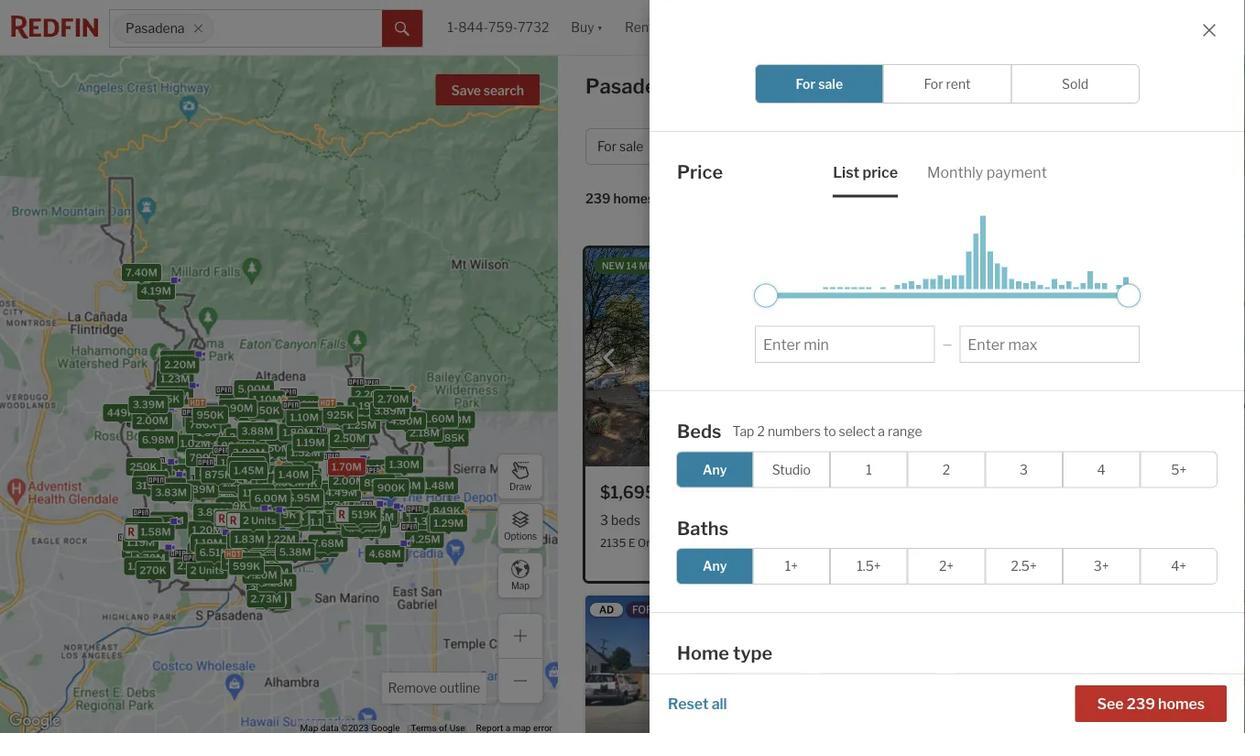 Task type: describe. For each thing, give the bounding box(es) containing it.
3+ radio
[[1063, 548, 1141, 584]]

3.09m up 779k
[[278, 494, 310, 506]]

6.00m
[[254, 493, 287, 504]]

3 checkbox
[[986, 451, 1063, 488]]

519k
[[351, 509, 377, 521]]

sat, for photo of 1080 n el molino ave, pasadena, ca 91104
[[954, 260, 973, 271]]

2.79m
[[431, 517, 462, 529]]

2135 e orange grove blvd, pasadena, ca 91104
[[600, 536, 844, 549]]

3.12m
[[239, 478, 269, 490]]

beds
[[677, 420, 722, 442]]

2135
[[600, 536, 626, 549]]

1 vertical spatial 925k
[[234, 447, 261, 459]]

0 vertical spatial 599k
[[223, 399, 251, 411]]

91104 for 2135 e orange grove blvd, pasadena, ca 91104
[[812, 536, 844, 549]]

remove outline button
[[382, 673, 487, 704]]

tour
[[1109, 260, 1135, 271]]

1 vertical spatial 799k
[[270, 513, 297, 525]]

2.60m
[[222, 431, 254, 443]]

685k
[[267, 489, 295, 501]]

1.10m down 949k
[[290, 412, 319, 423]]

0 horizontal spatial 1.48m
[[126, 544, 156, 556]]

molino
[[977, 536, 1011, 549]]

4.80m
[[390, 415, 423, 427]]

options button
[[498, 503, 544, 549]]

2 horizontal spatial 849k
[[433, 505, 461, 517]]

0 vertical spatial 239
[[586, 191, 611, 207]]

ago
[[666, 260, 686, 271]]

960k
[[231, 560, 259, 572]]

1+ radio
[[753, 548, 831, 584]]

land
[[1141, 708, 1166, 721]]

map button
[[498, 553, 544, 599]]

1 horizontal spatial 1.60m
[[424, 413, 455, 425]]

homes inside button
[[1159, 695, 1205, 713]]

map region
[[0, 0, 767, 733]]

For sale checkbox
[[755, 64, 884, 103]]

1 vertical spatial 2.10m
[[129, 521, 159, 533]]

for rent
[[924, 76, 971, 91]]

0 horizontal spatial 899k
[[154, 481, 182, 493]]

625k
[[350, 516, 377, 527]]

0 horizontal spatial 3.89m
[[197, 506, 229, 518]]

0 horizontal spatial 3.00m
[[233, 447, 265, 459]]

0 horizontal spatial 849k
[[219, 500, 247, 512]]

2 horizontal spatial 1.40m
[[366, 462, 396, 474]]

1,926
[[716, 512, 750, 528]]

list price element
[[833, 148, 898, 197]]

blvd,
[[711, 536, 736, 549]]

new 14 mins ago
[[602, 260, 686, 271]]

submit search image
[[395, 22, 410, 36]]

0 horizontal spatial 1.58m
[[141, 526, 171, 538]]

0 horizontal spatial 800k
[[199, 467, 227, 479]]

12.0m
[[228, 499, 258, 511]]

for sale inside checkbox
[[796, 76, 843, 91]]

2.50m down 6.51m at the left bottom
[[177, 560, 209, 572]]

new
[[602, 260, 625, 271]]

400k
[[247, 497, 275, 509]]

2.38m
[[226, 556, 257, 568]]

0 horizontal spatial pasadena,
[[586, 74, 685, 99]]

4 checkbox
[[1063, 451, 1141, 488]]

1.70m down the 7.20m
[[258, 595, 288, 607]]

3d & video tour
[[1055, 260, 1135, 271]]

1.08m
[[391, 480, 421, 492]]

5.95m
[[288, 492, 320, 504]]

3.09m down 6.80m
[[278, 494, 310, 506]]

orange
[[638, 536, 676, 549]]

4+ radio
[[1141, 548, 1218, 584]]

2 vertical spatial 2.20m
[[251, 458, 282, 470]]

any for studio
[[703, 462, 727, 477]]

n
[[954, 536, 962, 549]]

sale
[[827, 74, 869, 99]]

0 vertical spatial 1.00m
[[238, 406, 269, 418]]

1 vertical spatial 599k
[[247, 523, 275, 535]]

monthly payment element
[[928, 148, 1048, 197]]

list
[[833, 163, 860, 181]]

1 horizontal spatial 3.00m
[[380, 407, 413, 419]]

955k
[[329, 499, 356, 510]]

open sat, 1pm to 4pm for photo of 1080 n el molino ave, pasadena, ca 91104
[[926, 260, 1033, 271]]

949k
[[288, 399, 315, 410]]

850k
[[364, 477, 392, 489]]

to for the photo of 1732 kaweah dr, pasadena, ca 91105
[[997, 608, 1009, 619]]

1.80m down 998k
[[356, 524, 387, 536]]

all
[[712, 695, 727, 713]]

1 horizontal spatial 975k
[[340, 514, 368, 525]]

1,926 sq ft
[[716, 512, 779, 528]]

1-844-759-7732 link
[[448, 20, 549, 35]]

1.70m down 3.83m
[[154, 515, 184, 526]]

homes
[[723, 74, 791, 99]]

1 horizontal spatial 849k
[[306, 484, 334, 496]]

reset all button
[[668, 686, 727, 722]]

pasadena
[[126, 21, 185, 36]]

1.70m up the 848k
[[332, 461, 362, 473]]

2 checkbox
[[908, 451, 986, 488]]

option group containing for sale
[[755, 64, 1140, 103]]

3 beds
[[600, 512, 641, 528]]

1pm for photo of 1080 n el molino ave, pasadena, ca 91104
[[975, 260, 995, 271]]

0 horizontal spatial ca
[[689, 74, 719, 99]]

Land checkbox
[[1089, 673, 1218, 733]]

3.99m
[[231, 535, 263, 547]]

2 inside 2 "checkbox"
[[943, 462, 951, 477]]

1
[[866, 462, 872, 477]]

for for for sale checkbox
[[796, 76, 816, 91]]

529k
[[291, 478, 318, 490]]

780k
[[189, 419, 217, 431]]

sat, for the photo of 1732 kaweah dr, pasadena, ca 91105
[[954, 608, 973, 619]]

325k
[[153, 393, 180, 405]]

maximum price slider
[[1117, 283, 1141, 307]]

1.10m up 765k
[[221, 457, 250, 469]]

2 vertical spatial 599k
[[233, 561, 260, 572]]

1 horizontal spatial 5.25m
[[261, 577, 293, 589]]

6.98m
[[142, 434, 174, 446]]

7.40m
[[126, 267, 158, 279]]

house
[[726, 708, 759, 721]]

0 horizontal spatial 5.25m
[[158, 488, 189, 499]]

photo of 2135 e orange grove blvd, pasadena, ca 91104 image
[[586, 248, 892, 467]]

2.70m
[[378, 393, 409, 405]]

1.95m
[[364, 511, 394, 523]]

0 vertical spatial 925k
[[327, 409, 354, 421]]

11.2m
[[243, 487, 271, 499]]

sq
[[752, 512, 767, 528]]

$1,299,000
[[924, 482, 1018, 502]]

1.5+ radio
[[831, 548, 908, 584]]

4+
[[1172, 558, 1187, 574]]

4.50m
[[247, 537, 279, 549]]

11.4m
[[303, 405, 331, 417]]

outline
[[440, 681, 480, 696]]

open sat, 1pm to 4pm for the photo of 1732 kaweah dr, pasadena, ca 91105
[[926, 608, 1033, 619]]

favorite button checkbox
[[1177, 481, 1201, 505]]

1.39m
[[416, 419, 446, 431]]

3 for 3 beds
[[600, 512, 609, 528]]

monthly payment
[[928, 163, 1048, 181]]

type
[[733, 642, 773, 664]]

10 units
[[233, 503, 273, 515]]

4 units
[[264, 530, 298, 541]]

1.73m
[[304, 494, 334, 506]]

4pm for the photo of 1732 kaweah dr, pasadena, ca 91105
[[1011, 608, 1033, 619]]

for sale inside "button"
[[598, 139, 644, 154]]

1 vertical spatial 988k
[[278, 485, 306, 497]]

725k
[[345, 518, 372, 529]]

0 horizontal spatial homes
[[614, 191, 655, 207]]

ca for 1080
[[1093, 536, 1109, 549]]

5+
[[1172, 462, 1187, 477]]

e
[[629, 536, 636, 549]]

1 vertical spatial 749k
[[225, 530, 253, 542]]

5.13m
[[220, 479, 251, 491]]

2 horizontal spatial 2.20m
[[355, 389, 387, 400]]

0 horizontal spatial 975k
[[207, 506, 234, 518]]

rent
[[947, 76, 971, 91]]

to for photo of 1080 n el molino ave, pasadena, ca 91104
[[997, 260, 1009, 271]]

favorite button checkbox
[[853, 481, 877, 505]]

848k
[[351, 478, 379, 490]]

1.43m
[[231, 460, 262, 472]]

2+ radio
[[908, 548, 986, 584]]

0 vertical spatial 900k
[[377, 482, 406, 494]]

649k
[[239, 510, 266, 522]]

payment
[[987, 163, 1048, 181]]

2.22m
[[265, 534, 296, 546]]

3.88m
[[241, 426, 274, 437]]

pasadena, for 1080
[[1038, 536, 1091, 549]]

4.49m
[[325, 487, 358, 499]]

pasadena, ca homes for sale
[[586, 74, 869, 99]]

1.20m down 3.83m
[[128, 560, 158, 572]]

ft
[[769, 512, 779, 528]]

10
[[233, 503, 245, 515]]

1.20m left 1.68m
[[191, 546, 222, 558]]



Task type: vqa. For each thing, say whether or not it's contained in the screenshot.
Enter max TEXT BOX
yes



Task type: locate. For each thing, give the bounding box(es) containing it.
1.83m
[[234, 533, 264, 545]]

2 horizontal spatial pasadena,
[[1038, 536, 1091, 549]]

1.40m down 955k
[[327, 513, 358, 525]]

any for 1+
[[703, 558, 727, 574]]

2 sat, from the top
[[954, 608, 973, 619]]

2 horizontal spatial 5.25m
[[303, 411, 334, 423]]

0 horizontal spatial for
[[598, 139, 617, 154]]

1 horizontal spatial 4
[[1098, 462, 1106, 477]]

to left 3d
[[997, 260, 1009, 271]]

2.5+ radio
[[986, 548, 1063, 584]]

Sold checkbox
[[1011, 64, 1140, 103]]

1.10m up 3.88m
[[253, 394, 281, 405]]

1 horizontal spatial 2.20m
[[251, 458, 282, 470]]

any down 2135 e orange grove blvd, pasadena, ca 91104
[[703, 558, 727, 574]]

1.10m up '7.68m'
[[311, 517, 339, 529]]

885k
[[269, 520, 297, 532]]

7.68m
[[312, 538, 344, 549]]

0 horizontal spatial 988k
[[223, 396, 251, 408]]

1pm left 3d
[[975, 260, 995, 271]]

2 horizontal spatial for
[[924, 76, 944, 91]]

0 vertical spatial 4pm
[[1011, 260, 1033, 271]]

1.60m down 3.39m
[[138, 412, 168, 424]]

2.50m up the 1.45m
[[222, 451, 254, 463]]

reset all
[[668, 695, 727, 713]]

1 horizontal spatial ca
[[794, 536, 810, 549]]

849k up 2.79m
[[433, 505, 461, 517]]

pasadena, down sq
[[739, 536, 792, 549]]

1.48m right 1.08m
[[424, 480, 454, 492]]

0 horizontal spatial 1.60m
[[138, 412, 168, 424]]

2 4pm from the top
[[1011, 608, 1033, 619]]

1 horizontal spatial 91104
[[1111, 536, 1143, 549]]

800k up 1.69m at bottom left
[[306, 483, 334, 495]]

1 vertical spatial 1.00m
[[203, 436, 233, 448]]

2 1pm from the top
[[975, 608, 995, 619]]

4 for 4
[[1098, 462, 1106, 477]]

1 open from the top
[[926, 260, 952, 271]]

599k down 1.68m
[[233, 561, 260, 572]]

1.20m up 3.88m
[[242, 400, 272, 412]]

next button image
[[859, 349, 877, 367]]

0 vertical spatial 800k
[[199, 467, 227, 479]]

0 horizontal spatial 2.20m
[[164, 359, 196, 371]]

3.83m
[[155, 487, 187, 499]]

0 horizontal spatial 239
[[586, 191, 611, 207]]

1.15m
[[289, 471, 318, 483]]

599k up 4.50m
[[247, 523, 275, 535]]

91104
[[812, 536, 844, 549], [1111, 536, 1143, 549]]

Any checkbox
[[677, 451, 754, 488]]

948k
[[281, 487, 309, 499]]

sale inside checkbox
[[819, 76, 843, 91]]

779k
[[270, 509, 296, 521]]

3.30m
[[144, 479, 177, 491]]

1.20m down 4.80m
[[422, 428, 452, 440]]

1.70m down 17.5m
[[206, 474, 236, 486]]

1.80m down 1.23m
[[159, 390, 190, 402]]

open for the photo of 1732 kaweah dr, pasadena, ca 91105
[[926, 608, 952, 619]]

None checkbox
[[814, 673, 944, 733], [952, 673, 1081, 733], [814, 673, 944, 733], [952, 673, 1081, 733]]

1.48m up 270k
[[126, 544, 156, 556]]

1.70m up 1.52m
[[286, 410, 316, 422]]

price
[[863, 163, 898, 181]]

1.90m
[[223, 402, 253, 414]]

&
[[1069, 260, 1077, 271]]

1.00m up 3.88m
[[238, 406, 269, 418]]

800k
[[199, 467, 227, 479], [306, 483, 334, 495]]

ca for 2135
[[794, 536, 810, 549]]

favorite button image
[[1177, 481, 1201, 505]]

sold
[[1063, 76, 1089, 91]]

315k
[[136, 480, 161, 492]]

2.19m
[[130, 413, 160, 425]]

0 vertical spatial 749k
[[278, 517, 306, 528]]

799k up 4 units
[[270, 513, 297, 525]]

1 vertical spatial sale
[[620, 139, 644, 154]]

1 horizontal spatial 239
[[1127, 695, 1156, 713]]

1 vertical spatial open
[[926, 608, 952, 619]]

1-
[[448, 20, 459, 35]]

1.30m
[[327, 413, 358, 425], [265, 431, 296, 442], [273, 435, 303, 447], [251, 442, 281, 454], [236, 455, 266, 467], [223, 456, 253, 468], [389, 459, 420, 471], [372, 477, 402, 489], [140, 519, 171, 531], [192, 549, 222, 561]]

749k up 4 units
[[278, 517, 306, 528]]

numbers
[[768, 423, 821, 439]]

5+ checkbox
[[1141, 451, 1218, 488]]

options
[[504, 531, 537, 542]]

2.10m
[[241, 480, 272, 492], [129, 521, 159, 533]]

3.00m
[[380, 407, 413, 419], [233, 447, 265, 459]]

2 open from the top
[[926, 608, 952, 619]]

see 239 homes button
[[1076, 686, 1227, 722]]

1 vertical spatial 1pm
[[975, 608, 995, 619]]

for left rent
[[924, 76, 944, 91]]

open sat, 1pm to 4pm left 3d
[[926, 260, 1033, 271]]

0 vertical spatial 5.25m
[[303, 411, 334, 423]]

1 vertical spatial 239
[[1127, 695, 1156, 713]]

For rent checkbox
[[883, 64, 1012, 103]]

0 horizontal spatial 900k
[[251, 535, 280, 547]]

1.02m
[[180, 438, 210, 450]]

pasadena, for 2135
[[739, 536, 792, 549]]

4pm left 3d
[[1011, 260, 1033, 271]]

2.18m
[[410, 427, 440, 439]]

849k
[[306, 484, 334, 496], [219, 500, 247, 512], [433, 505, 461, 517]]

1 checkbox
[[831, 451, 908, 488]]

5.25m down 949k
[[303, 411, 334, 423]]

1 open sat, 1pm to 4pm from the top
[[926, 260, 1033, 271]]

1 1pm from the top
[[975, 260, 995, 271]]

3 inside 3 option
[[1020, 462, 1029, 477]]

4 inside checkbox
[[1098, 462, 1106, 477]]

3 left beds on the bottom of the page
[[600, 512, 609, 528]]

0 vertical spatial 3.89m
[[374, 405, 406, 417]]

1pm
[[975, 260, 995, 271], [975, 608, 995, 619]]

1 horizontal spatial pasadena,
[[739, 536, 792, 549]]

for left sale
[[796, 76, 816, 91]]

4.19m
[[141, 285, 171, 297]]

ca up 1+
[[794, 536, 810, 549]]

4 for 4 units
[[264, 530, 271, 541]]

google image
[[5, 710, 65, 733]]

House checkbox
[[677, 673, 807, 733]]

7732
[[518, 20, 549, 35]]

3d
[[1055, 260, 1067, 271]]

5.00m
[[238, 383, 271, 395], [214, 456, 246, 467]]

0 vertical spatial 2.20m
[[164, 359, 196, 371]]

1.69m
[[320, 496, 350, 507]]

0 vertical spatial homes
[[614, 191, 655, 207]]

1 horizontal spatial 2.10m
[[241, 480, 272, 492]]

1.22m
[[164, 354, 194, 365]]

1.80m up 1.52m
[[283, 427, 314, 439]]

1.19m
[[352, 400, 380, 412], [296, 437, 325, 449], [126, 537, 155, 549], [194, 537, 223, 549]]

pasadena, right ave,
[[1038, 536, 1091, 549]]

875k
[[205, 469, 232, 481]]

1 vertical spatial open sat, 1pm to 4pm
[[926, 608, 1033, 619]]

890k
[[221, 440, 249, 452]]

1 horizontal spatial 3
[[1020, 462, 1029, 477]]

1.00m down 780k
[[203, 436, 233, 448]]

option group
[[755, 64, 1140, 103], [677, 451, 1218, 488], [677, 548, 1218, 584], [677, 673, 1218, 733]]

1 horizontal spatial sale
[[819, 76, 843, 91]]

1 any from the top
[[703, 462, 727, 477]]

705k
[[287, 465, 315, 476]]

1-844-759-7732
[[448, 20, 549, 35]]

open up —
[[926, 260, 952, 271]]

units
[[262, 494, 288, 506], [285, 497, 311, 509], [247, 503, 273, 515], [267, 507, 292, 519], [354, 509, 379, 521], [251, 515, 277, 526], [250, 518, 276, 530], [273, 530, 298, 541], [199, 565, 224, 576]]

1 horizontal spatial 749k
[[278, 517, 306, 528]]

1.45m
[[234, 465, 264, 477]]

1.70m up 270k
[[136, 552, 166, 564]]

studio
[[773, 462, 811, 477]]

0 horizontal spatial 91104
[[812, 536, 844, 549]]

1 horizontal spatial 925k
[[327, 409, 354, 421]]

Enter min text field
[[764, 336, 927, 353]]

for up 239 homes
[[598, 139, 617, 154]]

see 239 homes
[[1098, 695, 1205, 713]]

1 vertical spatial any
[[703, 558, 727, 574]]

3.59m
[[257, 526, 289, 538]]

Studio checkbox
[[753, 451, 831, 488]]

1 horizontal spatial 799k
[[270, 513, 297, 525]]

1080
[[924, 536, 952, 549]]

1 vertical spatial 1.48m
[[126, 544, 156, 556]]

2.08m
[[318, 436, 350, 448]]

11.0m
[[306, 543, 335, 555]]

0 horizontal spatial 1.40m
[[278, 469, 309, 481]]

1 horizontal spatial homes
[[1159, 695, 1205, 713]]

988k
[[223, 396, 251, 408], [278, 485, 306, 497]]

925k up 2.08m
[[327, 409, 354, 421]]

sale inside "button"
[[620, 139, 644, 154]]

3 for 3
[[1020, 462, 1029, 477]]

open down the 2+
[[926, 608, 952, 619]]

3.00m down 2.70m
[[380, 407, 413, 419]]

1 vertical spatial 800k
[[306, 483, 334, 495]]

4pm down '2.5+'
[[1011, 608, 1033, 619]]

mins
[[639, 260, 664, 271]]

849k up 4.98m
[[306, 484, 334, 496]]

1.58m up 270k
[[141, 526, 171, 538]]

0 vertical spatial any
[[703, 462, 727, 477]]

sale up 239 homes
[[620, 139, 644, 154]]

0 horizontal spatial 925k
[[234, 447, 261, 459]]

14
[[627, 260, 638, 271]]

open sat, 1pm to 4pm down 2+ radio on the right bottom
[[926, 608, 1033, 619]]

to down 2.5+ radio
[[997, 608, 1009, 619]]

1 vertical spatial 2.20m
[[355, 389, 387, 400]]

1 horizontal spatial 1.58m
[[240, 557, 270, 569]]

4.25m
[[409, 533, 441, 545]]

2 vertical spatial 5.25m
[[261, 577, 293, 589]]

Enter max text field
[[968, 336, 1132, 353]]

0 vertical spatial open sat, 1pm to 4pm
[[926, 260, 1033, 271]]

1.20m up 6.51m at the left bottom
[[192, 524, 222, 536]]

1 vertical spatial 1.58m
[[240, 557, 270, 569]]

1 sat, from the top
[[954, 260, 973, 271]]

for inside "button"
[[598, 139, 617, 154]]

1.40m
[[366, 462, 396, 474], [278, 469, 309, 481], [327, 513, 358, 525]]

0 vertical spatial 799k
[[190, 452, 217, 464]]

0 vertical spatial 3
[[1020, 462, 1029, 477]]

91104 for 1080 n el molino ave, pasadena, ca 91104
[[1111, 536, 1143, 549]]

2 open sat, 1pm to 4pm from the top
[[926, 608, 1033, 619]]

pasadena,
[[586, 74, 685, 99], [739, 536, 792, 549], [1038, 536, 1091, 549]]

previous button image
[[600, 349, 619, 367]]

homes down for sale "button"
[[614, 191, 655, 207]]

1pm for the photo of 1732 kaweah dr, pasadena, ca 91105
[[975, 608, 995, 619]]

0 horizontal spatial 3
[[600, 512, 609, 528]]

ca left homes
[[689, 74, 719, 99]]

—
[[943, 337, 953, 351]]

844-
[[459, 20, 489, 35]]

for sale up 239 homes
[[598, 139, 644, 154]]

0 horizontal spatial 2.10m
[[129, 521, 159, 533]]

1 vertical spatial for sale
[[598, 139, 644, 154]]

3.89m down 865k
[[197, 506, 229, 518]]

draw button
[[498, 454, 544, 500]]

favorite button image
[[853, 481, 877, 505]]

home type
[[677, 642, 773, 664]]

1 vertical spatial to
[[997, 608, 1009, 619]]

239 inside button
[[1127, 695, 1156, 713]]

range
[[888, 423, 923, 439]]

1 4pm from the top
[[1011, 260, 1033, 271]]

1 horizontal spatial 988k
[[278, 485, 306, 497]]

for sale right homes
[[796, 76, 843, 91]]

sale right homes
[[819, 76, 843, 91]]

tap
[[733, 423, 755, 439]]

1 horizontal spatial 1.48m
[[424, 480, 454, 492]]

2 91104 from the left
[[1111, 536, 1143, 549]]

2.50m down 2.22m
[[261, 546, 293, 558]]

0 horizontal spatial for sale
[[598, 139, 644, 154]]

1.40m up 850k
[[366, 462, 396, 474]]

0 vertical spatial 5.00m
[[238, 383, 271, 395]]

to
[[824, 423, 836, 439]]

beds
[[611, 512, 641, 528]]

9.50m
[[257, 567, 289, 578]]

0 horizontal spatial 799k
[[190, 452, 217, 464]]

5.00m down 890k
[[214, 456, 246, 467]]

ca up 3+
[[1093, 536, 1109, 549]]

save search button
[[436, 74, 540, 105]]

1 vertical spatial homes
[[1159, 695, 1205, 713]]

1.40m up '948k'
[[278, 469, 309, 481]]

1 vertical spatial 5.00m
[[214, 456, 246, 467]]

5.00m up 1.90m
[[238, 383, 271, 395]]

239 homes
[[586, 191, 655, 207]]

2 horizontal spatial ca
[[1093, 536, 1109, 549]]

1 horizontal spatial 1.40m
[[327, 513, 358, 525]]

3.00m up the 1.43m
[[233, 447, 265, 459]]

1 vertical spatial 4
[[264, 530, 271, 541]]

0 vertical spatial sale
[[819, 76, 843, 91]]

1.68m
[[226, 542, 257, 554]]

baths
[[672, 512, 706, 528]]

pasadena, up for sale "button"
[[586, 74, 685, 99]]

open for photo of 1080 n el molino ave, pasadena, ca 91104
[[926, 260, 952, 271]]

1pm down 2+ radio on the right bottom
[[975, 608, 995, 619]]

1.58m down 1.68m
[[240, 557, 270, 569]]

1 vertical spatial 5.25m
[[158, 488, 189, 499]]

899k down 529k
[[282, 491, 309, 503]]

ad region
[[586, 596, 892, 733]]

1 vertical spatial 4pm
[[1011, 608, 1033, 619]]

36.5m
[[250, 583, 282, 595]]

0 vertical spatial 3.00m
[[380, 407, 413, 419]]

849k down 5.13m on the left of page
[[219, 500, 247, 512]]

0 vertical spatial 2.10m
[[241, 480, 272, 492]]

1 horizontal spatial 3.89m
[[374, 405, 406, 417]]

5.25m down 350k
[[158, 488, 189, 499]]

Any radio
[[677, 548, 754, 584]]

5.60m
[[248, 473, 281, 485]]

1 vertical spatial 3.00m
[[233, 447, 265, 459]]

1.65m
[[350, 469, 381, 481]]

1 to from the top
[[997, 260, 1009, 271]]

0 vertical spatial 988k
[[223, 396, 251, 408]]

4pm for photo of 1080 n el molino ave, pasadena, ca 91104
[[1011, 260, 1033, 271]]

video
[[1079, 260, 1107, 271]]

0 vertical spatial 1.48m
[[424, 480, 454, 492]]

0 vertical spatial to
[[997, 260, 1009, 271]]

homes right see
[[1159, 695, 1205, 713]]

for
[[795, 74, 823, 99]]

1 horizontal spatial 800k
[[306, 483, 334, 495]]

1.80m up 890k
[[197, 427, 228, 439]]

2 to from the top
[[997, 608, 1009, 619]]

2 any from the top
[[703, 558, 727, 574]]

899k down 2.68m
[[154, 481, 182, 493]]

6.80m
[[272, 477, 304, 489]]

3
[[1020, 462, 1029, 477], [600, 512, 609, 528]]

1 91104 from the left
[[812, 536, 844, 549]]

0 horizontal spatial 1.00m
[[203, 436, 233, 448]]

1.10m
[[253, 394, 281, 405], [290, 412, 319, 423], [221, 457, 250, 469], [288, 474, 317, 486], [311, 517, 339, 529]]

0 vertical spatial 4
[[1098, 462, 1106, 477]]

remove pasadena image
[[193, 23, 204, 34]]

799k
[[190, 452, 217, 464], [270, 513, 297, 525]]

239 right see
[[1127, 695, 1156, 713]]

799k down 1.02m
[[190, 452, 217, 464]]

1 horizontal spatial 1.00m
[[238, 406, 269, 418]]

photo of 1080 n el molino ave, pasadena, ca 91104 image
[[909, 248, 1216, 467]]

5.25m up the 2.73m
[[261, 577, 293, 589]]

925k up the 1.43m
[[234, 447, 261, 459]]

2.50m up '1.65m'
[[334, 433, 366, 445]]

1.10m up '948k'
[[288, 474, 317, 486]]

to
[[997, 260, 1009, 271], [997, 608, 1009, 619]]

see
[[1098, 695, 1124, 713]]

239 down for sale "button"
[[586, 191, 611, 207]]

4 inside map region
[[264, 530, 271, 541]]

photo of 1732 kaweah dr, pasadena, ca 91105 image
[[909, 596, 1216, 733]]

800k up 865k
[[199, 467, 227, 479]]

2.00m
[[439, 414, 471, 426], [136, 415, 168, 426], [135, 415, 168, 427], [230, 431, 262, 443], [333, 476, 365, 487]]

1 horizontal spatial 899k
[[282, 491, 309, 503]]

minimum price slider
[[754, 283, 778, 307]]

3 up ave,
[[1020, 462, 1029, 477]]

749k up 1.68m
[[225, 530, 253, 542]]

1 horizontal spatial for sale
[[796, 76, 843, 91]]

7.20m
[[246, 569, 277, 581]]

for for for rent checkbox
[[924, 76, 944, 91]]

market
[[1016, 80, 1067, 98]]

599k up 2.60m
[[223, 399, 251, 411]]

3.89m down the 2.96m
[[374, 405, 406, 417]]

option group containing house
[[677, 673, 1218, 733]]

4.00m
[[244, 467, 277, 479]]

1080 n el molino ave, pasadena, ca 91104
[[924, 536, 1143, 549]]

any down beds
[[703, 462, 727, 477]]

1.60m up 2.18m
[[424, 413, 455, 425]]

1 vertical spatial 900k
[[251, 535, 280, 547]]

0 horizontal spatial sale
[[620, 139, 644, 154]]

search
[[484, 83, 524, 99]]



